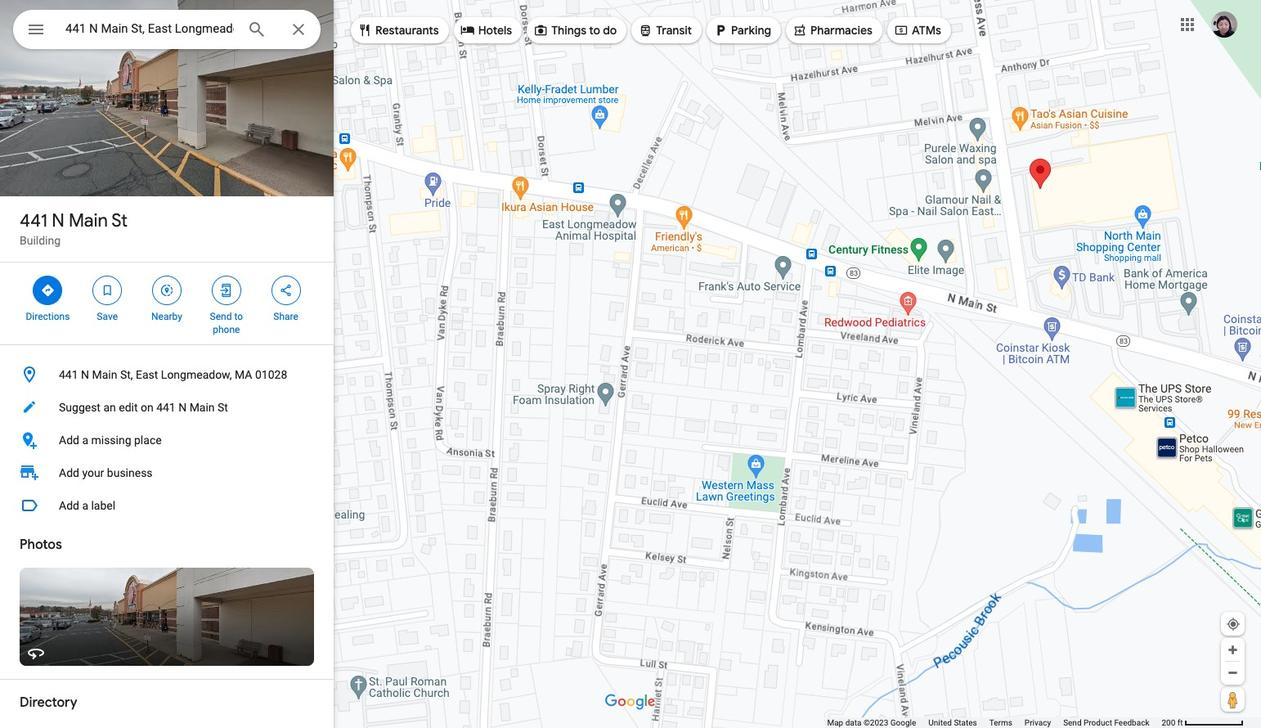 Task type: describe. For each thing, give the bounding box(es) containing it.
 parking
[[713, 21, 771, 39]]

an
[[103, 401, 116, 414]]

data
[[846, 718, 862, 727]]

add for add your business
[[59, 466, 79, 479]]


[[26, 18, 46, 41]]

terms
[[990, 718, 1013, 727]]

 button
[[13, 10, 59, 52]]

place
[[134, 434, 162, 447]]

a for missing
[[82, 434, 88, 447]]

add for add a missing place
[[59, 434, 79, 447]]

441 n main st, east longmeadow, ma 01028 button
[[0, 358, 334, 391]]

privacy
[[1025, 718, 1051, 727]]

suggest
[[59, 401, 101, 414]]

 hotels
[[460, 21, 512, 39]]

zoom out image
[[1227, 667, 1239, 679]]

add for add a label
[[59, 499, 79, 512]]

hotels
[[478, 23, 512, 38]]


[[358, 21, 372, 39]]

st,
[[120, 368, 133, 381]]


[[793, 21, 807, 39]]

east
[[136, 368, 158, 381]]

 search field
[[13, 10, 321, 52]]

 transit
[[638, 21, 692, 39]]

edit
[[119, 401, 138, 414]]


[[638, 21, 653, 39]]

n for st,
[[81, 368, 89, 381]]

phone
[[213, 324, 240, 335]]

do
[[603, 23, 617, 38]]

441 for st
[[20, 209, 48, 232]]

200
[[1162, 718, 1176, 727]]

map data ©2023 google
[[827, 718, 916, 727]]

show your location image
[[1226, 617, 1241, 632]]

feedback
[[1115, 718, 1150, 727]]

add your business link
[[0, 456, 334, 489]]

add a label button
[[0, 489, 334, 522]]

building
[[20, 234, 61, 247]]

longmeadow,
[[161, 368, 232, 381]]

suggest an edit on 441 n main st
[[59, 401, 228, 414]]

 things to do
[[534, 21, 617, 39]]


[[713, 21, 728, 39]]

terms button
[[990, 717, 1013, 728]]

send product feedback button
[[1064, 717, 1150, 728]]


[[534, 21, 548, 39]]

441 n main st, east longmeadow, ma 01028
[[59, 368, 287, 381]]

441 N Main St, East Longmeadow, MA 01028 field
[[13, 10, 321, 49]]

states
[[954, 718, 977, 727]]

show street view coverage image
[[1221, 687, 1245, 712]]

add your business
[[59, 466, 153, 479]]


[[160, 281, 174, 299]]



Task type: locate. For each thing, give the bounding box(es) containing it.
main
[[69, 209, 108, 232], [92, 368, 117, 381], [189, 401, 215, 414]]

1 horizontal spatial send
[[1064, 718, 1082, 727]]


[[40, 281, 55, 299]]

1 horizontal spatial 441
[[59, 368, 78, 381]]

add down suggest
[[59, 434, 79, 447]]

441 right on
[[156, 401, 176, 414]]

label
[[91, 499, 115, 512]]

directory
[[20, 695, 77, 711]]

a inside 'add a label' button
[[82, 499, 88, 512]]

0 vertical spatial n
[[52, 209, 65, 232]]

1 vertical spatial a
[[82, 499, 88, 512]]

send to phone
[[210, 311, 243, 335]]


[[894, 21, 909, 39]]

1 vertical spatial 441
[[59, 368, 78, 381]]

st up the 
[[111, 209, 128, 232]]

0 horizontal spatial send
[[210, 311, 232, 322]]

add a missing place
[[59, 434, 162, 447]]

send inside button
[[1064, 718, 1082, 727]]

add a missing place button
[[0, 424, 334, 456]]

©2023
[[864, 718, 889, 727]]

1 vertical spatial send
[[1064, 718, 1082, 727]]

 atms
[[894, 21, 942, 39]]

main inside 441 n main st building
[[69, 209, 108, 232]]

suggest an edit on 441 n main st button
[[0, 391, 334, 424]]

n down 441 n main st, east longmeadow, ma 01028
[[178, 401, 187, 414]]

1 vertical spatial to
[[234, 311, 243, 322]]

1 horizontal spatial to
[[589, 23, 600, 38]]

things
[[552, 23, 587, 38]]

send product feedback
[[1064, 718, 1150, 727]]

3 add from the top
[[59, 499, 79, 512]]

main up the 
[[69, 209, 108, 232]]

2 vertical spatial main
[[189, 401, 215, 414]]

united states
[[929, 718, 977, 727]]

on
[[141, 401, 154, 414]]

none field inside 441 n main st, east longmeadow, ma 01028 'field'
[[65, 19, 234, 38]]

1 horizontal spatial n
[[81, 368, 89, 381]]

n for st
[[52, 209, 65, 232]]

restaurants
[[376, 23, 439, 38]]

0 vertical spatial add
[[59, 434, 79, 447]]

2 vertical spatial 441
[[156, 401, 176, 414]]

n up suggest
[[81, 368, 89, 381]]

a inside add a missing place button
[[82, 434, 88, 447]]

2 add from the top
[[59, 466, 79, 479]]

st inside 441 n main st building
[[111, 209, 128, 232]]

n inside suggest an edit on 441 n main st button
[[178, 401, 187, 414]]

nearby
[[151, 311, 182, 322]]

441 inside 441 n main st building
[[20, 209, 48, 232]]

1 vertical spatial add
[[59, 466, 79, 479]]

to
[[589, 23, 600, 38], [234, 311, 243, 322]]

add a label
[[59, 499, 115, 512]]

main down longmeadow,
[[189, 401, 215, 414]]

to left do
[[589, 23, 600, 38]]

0 vertical spatial to
[[589, 23, 600, 38]]

01028
[[255, 368, 287, 381]]

parking
[[731, 23, 771, 38]]

main for st
[[69, 209, 108, 232]]

google
[[891, 718, 916, 727]]

add left label
[[59, 499, 79, 512]]

missing
[[91, 434, 131, 447]]

0 vertical spatial 441
[[20, 209, 48, 232]]

1 vertical spatial main
[[92, 368, 117, 381]]

send inside send to phone
[[210, 311, 232, 322]]

441 n main st building
[[20, 209, 128, 247]]

0 vertical spatial st
[[111, 209, 128, 232]]

 pharmacies
[[793, 21, 873, 39]]

n inside the '441 n main st, east longmeadow, ma 01028' button
[[81, 368, 89, 381]]

ft
[[1178, 718, 1183, 727]]

1 vertical spatial n
[[81, 368, 89, 381]]

send left product on the bottom of the page
[[1064, 718, 1082, 727]]

st inside suggest an edit on 441 n main st button
[[218, 401, 228, 414]]

200 ft button
[[1162, 718, 1244, 727]]

st
[[111, 209, 128, 232], [218, 401, 228, 414]]

0 vertical spatial main
[[69, 209, 108, 232]]

a left missing in the left of the page
[[82, 434, 88, 447]]

footer inside google maps element
[[827, 717, 1162, 728]]

share
[[273, 311, 298, 322]]

main left st, on the left bottom
[[92, 368, 117, 381]]

2 horizontal spatial n
[[178, 401, 187, 414]]

1 horizontal spatial st
[[218, 401, 228, 414]]

layers
[[40, 693, 66, 704]]

2 a from the top
[[82, 499, 88, 512]]

441 for st,
[[59, 368, 78, 381]]

your
[[82, 466, 104, 479]]

None field
[[65, 19, 234, 38]]

directions
[[26, 311, 70, 322]]

transit
[[656, 23, 692, 38]]

to inside the  things to do
[[589, 23, 600, 38]]

save
[[97, 311, 118, 322]]

a for label
[[82, 499, 88, 512]]

441 up the building on the top of page
[[20, 209, 48, 232]]


[[219, 281, 234, 299]]

0 vertical spatial send
[[210, 311, 232, 322]]

to up phone
[[234, 311, 243, 322]]

actions for 441 n main st region
[[0, 263, 334, 344]]

to inside send to phone
[[234, 311, 243, 322]]

1 a from the top
[[82, 434, 88, 447]]

441 n main st main content
[[0, 0, 334, 728]]

st down longmeadow,
[[218, 401, 228, 414]]

n inside 441 n main st building
[[52, 209, 65, 232]]

business
[[107, 466, 153, 479]]

2 vertical spatial add
[[59, 499, 79, 512]]

ma
[[235, 368, 252, 381]]

privacy button
[[1025, 717, 1051, 728]]

441 up suggest
[[59, 368, 78, 381]]

1 add from the top
[[59, 434, 79, 447]]

200 ft
[[1162, 718, 1183, 727]]

a left label
[[82, 499, 88, 512]]

product
[[1084, 718, 1113, 727]]

441
[[20, 209, 48, 232], [59, 368, 78, 381], [156, 401, 176, 414]]

 restaurants
[[358, 21, 439, 39]]

a
[[82, 434, 88, 447], [82, 499, 88, 512]]

n
[[52, 209, 65, 232], [81, 368, 89, 381], [178, 401, 187, 414]]

send for send to phone
[[210, 311, 232, 322]]


[[460, 21, 475, 39]]


[[279, 281, 293, 299]]

pharmacies
[[811, 23, 873, 38]]

united states button
[[929, 717, 977, 728]]

footer
[[827, 717, 1162, 728]]

google maps element
[[0, 0, 1261, 728]]

add
[[59, 434, 79, 447], [59, 466, 79, 479], [59, 499, 79, 512]]

united
[[929, 718, 952, 727]]

0 horizontal spatial 441
[[20, 209, 48, 232]]

2 horizontal spatial 441
[[156, 401, 176, 414]]

map
[[827, 718, 844, 727]]

2 vertical spatial n
[[178, 401, 187, 414]]

send
[[210, 311, 232, 322], [1064, 718, 1082, 727]]

zoom in image
[[1227, 644, 1239, 656]]

0 horizontal spatial st
[[111, 209, 128, 232]]

atms
[[912, 23, 942, 38]]

footer containing map data ©2023 google
[[827, 717, 1162, 728]]

send up phone
[[210, 311, 232, 322]]

n up the building on the top of page
[[52, 209, 65, 232]]

main for st,
[[92, 368, 117, 381]]

1 vertical spatial st
[[218, 401, 228, 414]]

add left 'your'
[[59, 466, 79, 479]]

photos
[[20, 537, 62, 553]]

0 horizontal spatial to
[[234, 311, 243, 322]]

send for send product feedback
[[1064, 718, 1082, 727]]

google account: michele murakami  
(michele.murakami@adept.ai) image
[[1212, 11, 1238, 37]]

0 horizontal spatial n
[[52, 209, 65, 232]]

0 vertical spatial a
[[82, 434, 88, 447]]


[[100, 281, 115, 299]]



Task type: vqa. For each thing, say whether or not it's contained in the screenshot.


